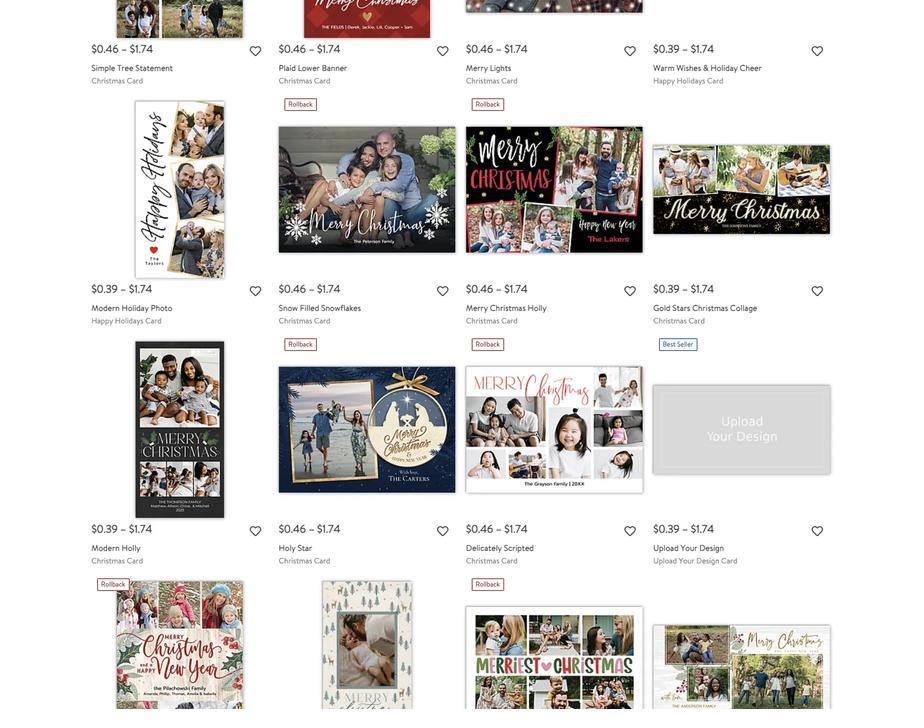 Task type: vqa. For each thing, say whether or not it's contained in the screenshot.


Task type: locate. For each thing, give the bounding box(es) containing it.
$ 0 . 46 – $ 1 . 74 up filled at the top left of the page
[[279, 281, 341, 296]]

holidays inside warm wishes & holiday cheer happy holidays card
[[677, 75, 706, 86]]

holly inside modern holly christmas card
[[122, 542, 141, 554]]

favorite this design image for plaid lower banner
[[437, 46, 449, 58]]

74
[[141, 41, 153, 56], [328, 41, 341, 56], [516, 41, 528, 56], [702, 41, 714, 56], [140, 281, 152, 296], [328, 281, 341, 296], [516, 281, 528, 296], [702, 281, 714, 296], [140, 522, 152, 536], [328, 522, 341, 536], [516, 522, 528, 536], [702, 522, 714, 536]]

1 up holy star christmas card
[[323, 522, 326, 536]]

– for lights
[[496, 41, 502, 56]]

39 up warm
[[668, 41, 680, 56]]

rollback down modern holly christmas card
[[101, 580, 125, 589]]

christmas
[[91, 75, 125, 86], [279, 75, 312, 86], [466, 75, 500, 86], [490, 302, 526, 314], [693, 302, 729, 314], [279, 315, 312, 326], [466, 315, 500, 326], [654, 315, 687, 326], [91, 555, 125, 566], [279, 555, 312, 566], [466, 555, 500, 566]]

– up lower
[[309, 41, 315, 56]]

favorite this design image for upload your design
[[812, 527, 823, 538]]

0 up upload your design upload your design card
[[659, 522, 666, 536]]

46 for star
[[293, 522, 306, 536]]

1 for tree
[[135, 41, 139, 56]]

0 horizontal spatial happy
[[91, 315, 113, 326]]

holiday
[[711, 62, 738, 74], [122, 302, 149, 314]]

snow filled snowflakes christmas card
[[279, 302, 361, 326]]

$ 0 . 46 – $ 1 . 74 for christmas
[[466, 281, 528, 296]]

1 up lights
[[510, 41, 514, 56]]

card inside gold stars christmas collage christmas card
[[689, 315, 705, 326]]

0 for simple tree statement
[[97, 41, 104, 56]]

modern
[[91, 302, 120, 314], [91, 542, 120, 554]]

simple
[[91, 62, 115, 74]]

0 up warm
[[659, 41, 666, 56]]

– up wishes
[[682, 41, 688, 56]]

0 up holy
[[284, 522, 291, 536]]

holiday right &
[[711, 62, 738, 74]]

0 up "delicately" on the right bottom of page
[[472, 522, 478, 536]]

1
[[135, 41, 139, 56], [323, 41, 326, 56], [510, 41, 514, 56], [696, 41, 700, 56], [134, 281, 138, 296], [323, 281, 326, 296], [510, 281, 514, 296], [696, 281, 700, 296], [134, 522, 138, 536], [323, 522, 326, 536], [510, 522, 514, 536], [696, 522, 700, 536]]

your
[[681, 542, 698, 554], [679, 555, 695, 566]]

merry inside "merry lights christmas card"
[[466, 62, 488, 74]]

74 up &
[[702, 41, 714, 56]]

$ 0 . 46 – $ 1 . 74 up lights
[[466, 41, 528, 56]]

0 horizontal spatial rollback link
[[91, 579, 268, 709]]

1 up merry christmas holly christmas card
[[510, 281, 514, 296]]

0 vertical spatial holidays
[[677, 75, 706, 86]]

74 up banner
[[328, 41, 341, 56]]

holidays
[[677, 75, 706, 86], [115, 315, 144, 326]]

holiday inside modern holiday photo happy holidays card
[[122, 302, 149, 314]]

1 horizontal spatial holidays
[[677, 75, 706, 86]]

74 up merry christmas holly christmas card
[[516, 281, 528, 296]]

0 for modern holly
[[97, 522, 104, 536]]

0 vertical spatial holly
[[528, 302, 547, 314]]

favorite this design image for modern holiday photo
[[250, 286, 261, 298]]

74 for wishes
[[702, 41, 714, 56]]

modern for modern holiday photo
[[91, 302, 120, 314]]

74 up "merry lights christmas card"
[[516, 41, 528, 56]]

rollback for merry
[[476, 100, 500, 109]]

happy inside modern holiday photo happy holidays card
[[91, 315, 113, 326]]

74 for filled
[[328, 281, 341, 296]]

$ 0 . 46 – $ 1 . 74 up "delicately" on the right bottom of page
[[466, 522, 528, 536]]

46 for christmas
[[480, 281, 493, 296]]

74 for holly
[[140, 522, 152, 536]]

1 vertical spatial holly
[[122, 542, 141, 554]]

– for your
[[682, 522, 688, 536]]

46 up lower
[[293, 41, 306, 56]]

– up upload your design upload your design card
[[682, 522, 688, 536]]

1 up upload your design upload your design card
[[696, 522, 700, 536]]

rollback down "delicately scripted christmas card"
[[476, 580, 500, 589]]

2 merry from the top
[[466, 302, 488, 314]]

46 up star
[[293, 522, 306, 536]]

– up star
[[309, 522, 315, 536]]

cheer
[[740, 62, 762, 74]]

– up filled at the top left of the page
[[309, 281, 315, 296]]

74 up modern holly christmas card
[[140, 522, 152, 536]]

– up merry christmas holly christmas card
[[496, 281, 502, 296]]

– up lights
[[496, 41, 502, 56]]

– up tree
[[121, 41, 127, 56]]

39
[[668, 41, 680, 56], [106, 281, 118, 296], [668, 281, 680, 296], [106, 522, 118, 536], [668, 522, 680, 536]]

1 vertical spatial modern
[[91, 542, 120, 554]]

74 up upload your design upload your design card
[[702, 522, 714, 536]]

simple tree statement christmas card
[[91, 62, 173, 86]]

0 up the snow
[[284, 281, 291, 296]]

delicately
[[466, 542, 502, 554]]

favorite this design image
[[250, 46, 261, 58], [812, 46, 823, 58], [250, 286, 261, 298], [437, 286, 449, 298], [437, 527, 449, 538]]

delicately scripted christmas card
[[466, 542, 534, 566]]

0 horizontal spatial holly
[[122, 542, 141, 554]]

1 modern from the top
[[91, 302, 120, 314]]

74 up scripted
[[516, 522, 528, 536]]

– up modern holiday photo happy holidays card
[[120, 281, 126, 296]]

– for tree
[[121, 41, 127, 56]]

– up stars
[[682, 281, 688, 296]]

1 horizontal spatial happy
[[654, 75, 675, 86]]

$ 0 . 46 – $ 1 . 74
[[91, 41, 153, 56], [279, 41, 341, 56], [466, 41, 528, 56], [279, 281, 341, 296], [466, 281, 528, 296], [279, 522, 341, 536], [466, 522, 528, 536]]

1 vertical spatial upload
[[654, 555, 677, 566]]

christmas inside "merry lights christmas card"
[[466, 75, 500, 86]]

0 up simple
[[97, 41, 104, 56]]

merry for merry christmas holly
[[466, 302, 488, 314]]

1 vertical spatial merry
[[466, 302, 488, 314]]

favorite this design image for merry lights
[[625, 46, 636, 58]]

0 vertical spatial modern
[[91, 302, 120, 314]]

happy inside warm wishes & holiday cheer happy holidays card
[[654, 75, 675, 86]]

$ 0 . 46 – $ 1 . 74 up tree
[[91, 41, 153, 56]]

74 for lights
[[516, 41, 528, 56]]

favorite this design image
[[437, 46, 449, 58], [625, 46, 636, 58], [625, 286, 636, 298], [812, 286, 823, 298], [250, 527, 261, 538], [625, 527, 636, 538], [812, 527, 823, 538]]

$ 0 . 39 – $ 1 . 74 up upload your design upload your design card
[[654, 522, 714, 536]]

rollback for delicately
[[476, 340, 500, 349]]

1 upload from the top
[[654, 542, 679, 554]]

1 horizontal spatial holly
[[528, 302, 547, 314]]

$
[[91, 41, 97, 56], [130, 41, 135, 56], [279, 41, 284, 56], [317, 41, 323, 56], [466, 41, 472, 56], [505, 41, 510, 56], [654, 41, 659, 56], [691, 41, 696, 56], [91, 281, 97, 296], [129, 281, 134, 296], [279, 281, 284, 296], [317, 281, 323, 296], [466, 281, 472, 296], [505, 281, 510, 296], [654, 281, 659, 296], [691, 281, 696, 296], [91, 522, 97, 536], [129, 522, 134, 536], [279, 522, 284, 536], [317, 522, 323, 536], [466, 522, 472, 536], [505, 522, 510, 536], [654, 522, 659, 536], [691, 522, 696, 536]]

$ 0 . 39 – $ 1 . 74 up wishes
[[654, 41, 714, 56]]

46 up merry christmas holly christmas card
[[480, 281, 493, 296]]

$ 0 . 46 – $ 1 . 74 for filled
[[279, 281, 341, 296]]

0 up modern holly christmas card
[[97, 522, 104, 536]]

1 up wishes
[[696, 41, 700, 56]]

$ 0 . 39 – $ 1 . 74 up modern holiday photo happy holidays card
[[91, 281, 152, 296]]

1 vertical spatial holiday
[[122, 302, 149, 314]]

favorite this design image for merry christmas holly
[[625, 286, 636, 298]]

rollback down the snow filled snowflakes christmas card
[[288, 340, 313, 349]]

card inside modern holiday photo happy holidays card
[[145, 315, 162, 326]]

– for scripted
[[496, 522, 502, 536]]

0 horizontal spatial holiday
[[122, 302, 149, 314]]

74 for star
[[328, 522, 341, 536]]

$ 0 . 39 – $ 1 . 74 up modern holly christmas card
[[91, 522, 152, 536]]

39 for holly
[[106, 522, 118, 536]]

merry inside merry christmas holly christmas card
[[466, 302, 488, 314]]

46 up lights
[[480, 41, 493, 56]]

0 for warm wishes & holiday cheer
[[659, 41, 666, 56]]

0
[[97, 41, 104, 56], [284, 41, 291, 56], [472, 41, 478, 56], [659, 41, 666, 56], [97, 281, 104, 296], [284, 281, 291, 296], [472, 281, 478, 296], [659, 281, 666, 296], [97, 522, 104, 536], [284, 522, 291, 536], [472, 522, 478, 536], [659, 522, 666, 536]]

46
[[106, 41, 119, 56], [293, 41, 306, 56], [480, 41, 493, 56], [293, 281, 306, 296], [480, 281, 493, 296], [293, 522, 306, 536], [480, 522, 493, 536]]

merry for merry lights
[[466, 62, 488, 74]]

1 up modern holiday photo happy holidays card
[[134, 281, 138, 296]]

74 up the statement
[[141, 41, 153, 56]]

39 for stars
[[668, 281, 680, 296]]

1 horizontal spatial rollback link
[[466, 579, 643, 709]]

$ 0 . 39 – $ 1 . 74
[[654, 41, 714, 56], [91, 281, 152, 296], [654, 281, 714, 296], [91, 522, 152, 536], [654, 522, 714, 536]]

0 vertical spatial holiday
[[711, 62, 738, 74]]

rollback down merry christmas holly christmas card
[[476, 340, 500, 349]]

0 vertical spatial your
[[681, 542, 698, 554]]

39 up stars
[[668, 281, 680, 296]]

modern inside modern holly christmas card
[[91, 542, 120, 554]]

modern inside modern holiday photo happy holidays card
[[91, 302, 120, 314]]

photo
[[151, 302, 173, 314]]

.
[[104, 41, 106, 56], [139, 41, 141, 56], [291, 41, 293, 56], [326, 41, 328, 56], [478, 41, 480, 56], [514, 41, 516, 56], [666, 41, 668, 56], [700, 41, 702, 56], [104, 281, 106, 296], [138, 281, 140, 296], [291, 281, 293, 296], [326, 281, 328, 296], [478, 281, 480, 296], [514, 281, 516, 296], [666, 281, 668, 296], [700, 281, 702, 296], [104, 522, 106, 536], [138, 522, 140, 536], [291, 522, 293, 536], [326, 522, 328, 536], [478, 522, 480, 536], [514, 522, 516, 536], [666, 522, 668, 536], [700, 522, 702, 536]]

0 up plaid at top
[[284, 41, 291, 56]]

favorite this design image for warm wishes & holiday cheer
[[812, 46, 823, 58]]

74 up holy star christmas card
[[328, 522, 341, 536]]

merry lights christmas card
[[466, 62, 518, 86]]

1 up snowflakes on the left
[[323, 281, 326, 296]]

design
[[700, 542, 724, 554], [697, 555, 720, 566]]

2 modern from the top
[[91, 542, 120, 554]]

$ 0 . 39 – $ 1 . 74 up stars
[[654, 281, 714, 296]]

card inside merry christmas holly christmas card
[[502, 315, 518, 326]]

card
[[127, 75, 143, 86], [314, 75, 330, 86], [502, 75, 518, 86], [707, 75, 724, 86], [145, 315, 162, 326], [314, 315, 330, 326], [502, 315, 518, 326], [689, 315, 705, 326], [127, 555, 143, 566], [314, 555, 330, 566], [502, 555, 518, 566], [722, 555, 738, 566]]

1 for star
[[323, 522, 326, 536]]

1 up modern holly christmas card
[[134, 522, 138, 536]]

1 rollback link from the left
[[91, 579, 268, 709]]

collage
[[730, 302, 758, 314]]

–
[[121, 41, 127, 56], [309, 41, 315, 56], [496, 41, 502, 56], [682, 41, 688, 56], [120, 281, 126, 296], [309, 281, 315, 296], [496, 281, 502, 296], [682, 281, 688, 296], [120, 522, 126, 536], [309, 522, 315, 536], [496, 522, 502, 536], [682, 522, 688, 536]]

plaid lower banner christmas card
[[279, 62, 347, 86]]

0 for plaid lower banner
[[284, 41, 291, 56]]

1 up gold stars christmas collage christmas card
[[696, 281, 700, 296]]

holiday left photo
[[122, 302, 149, 314]]

merry
[[466, 62, 488, 74], [466, 302, 488, 314]]

gold
[[654, 302, 671, 314]]

0 for modern holiday photo
[[97, 281, 104, 296]]

0 up "merry lights christmas card"
[[472, 41, 478, 56]]

39 for wishes
[[668, 41, 680, 56]]

favorite this design image for delicately scripted
[[625, 527, 636, 538]]

$ 0 . 39 – $ 1 . 74 for holly
[[91, 522, 152, 536]]

1 up the statement
[[135, 41, 139, 56]]

– for stars
[[682, 281, 688, 296]]

1 for stars
[[696, 281, 700, 296]]

74 for scripted
[[516, 522, 528, 536]]

card inside "delicately scripted christmas card"
[[502, 555, 518, 566]]

holly
[[528, 302, 547, 314], [122, 542, 141, 554]]

card inside plaid lower banner christmas card
[[314, 75, 330, 86]]

star
[[298, 542, 312, 554]]

0 up modern holiday photo happy holidays card
[[97, 281, 104, 296]]

74 for christmas
[[516, 281, 528, 296]]

$ 0 . 46 – $ 1 . 74 up star
[[279, 522, 341, 536]]

1 merry from the top
[[466, 62, 488, 74]]

– for star
[[309, 522, 315, 536]]

1 up banner
[[323, 41, 326, 56]]

0 vertical spatial happy
[[654, 75, 675, 86]]

$ 0 . 46 – $ 1 . 74 up lower
[[279, 41, 341, 56]]

46 up simple
[[106, 41, 119, 56]]

1 up scripted
[[510, 522, 514, 536]]

$ 0 . 46 – $ 1 . 74 up merry christmas holly christmas card
[[466, 281, 528, 296]]

– up modern holly christmas card
[[120, 522, 126, 536]]

– up "delicately" on the right bottom of page
[[496, 522, 502, 536]]

christmas inside plaid lower banner christmas card
[[279, 75, 312, 86]]

39 up modern holiday photo happy holidays card
[[106, 281, 118, 296]]

74 up snowflakes on the left
[[328, 281, 341, 296]]

seller
[[678, 340, 694, 349]]

upload
[[654, 542, 679, 554], [654, 555, 677, 566]]

$ 0 . 39 – $ 1 . 74 for holiday
[[91, 281, 152, 296]]

0 for holy star
[[284, 522, 291, 536]]

rollback down plaid lower banner christmas card
[[288, 100, 313, 109]]

card inside "merry lights christmas card"
[[502, 75, 518, 86]]

0 up merry christmas holly christmas card
[[472, 281, 478, 296]]

0 up the gold
[[659, 281, 666, 296]]

0 horizontal spatial holidays
[[115, 315, 144, 326]]

holly inside merry christmas holly christmas card
[[528, 302, 547, 314]]

holidays inside modern holiday photo happy holidays card
[[115, 315, 144, 326]]

rollback down "merry lights christmas card"
[[476, 100, 500, 109]]

modern holly christmas card
[[91, 542, 143, 566]]

1 for holly
[[134, 522, 138, 536]]

39 up upload your design upload your design card
[[668, 522, 680, 536]]

46 up "delicately" on the right bottom of page
[[480, 522, 493, 536]]

christmas inside modern holly christmas card
[[91, 555, 125, 566]]

1 for lower
[[323, 41, 326, 56]]

74 up gold stars christmas collage christmas card
[[702, 281, 714, 296]]

– for lower
[[309, 41, 315, 56]]

rollback link
[[91, 579, 268, 709], [466, 579, 643, 709]]

holiday inside warm wishes & holiday cheer happy holidays card
[[711, 62, 738, 74]]

0 vertical spatial merry
[[466, 62, 488, 74]]

rollback for snow
[[288, 100, 313, 109]]

2 upload from the top
[[654, 555, 677, 566]]

39 up modern holly christmas card
[[106, 522, 118, 536]]

0 vertical spatial upload
[[654, 542, 679, 554]]

happy
[[654, 75, 675, 86], [91, 315, 113, 326]]

46 for lights
[[480, 41, 493, 56]]

holy star christmas card
[[279, 542, 330, 566]]

1 vertical spatial happy
[[91, 315, 113, 326]]

46 for tree
[[106, 41, 119, 56]]

1 horizontal spatial holiday
[[711, 62, 738, 74]]

74 up photo
[[140, 281, 152, 296]]

1 vertical spatial holidays
[[115, 315, 144, 326]]

46 up filled at the top left of the page
[[293, 281, 306, 296]]

– for holly
[[120, 522, 126, 536]]

rollback
[[288, 100, 313, 109], [476, 100, 500, 109], [288, 340, 313, 349], [476, 340, 500, 349], [101, 580, 125, 589], [476, 580, 500, 589]]



Task type: describe. For each thing, give the bounding box(es) containing it.
0 vertical spatial design
[[700, 542, 724, 554]]

modern for modern holly
[[91, 542, 120, 554]]

46 for lower
[[293, 41, 306, 56]]

1 for scripted
[[510, 522, 514, 536]]

46 for filled
[[293, 281, 306, 296]]

1 for christmas
[[510, 281, 514, 296]]

&
[[703, 62, 709, 74]]

tree
[[117, 62, 133, 74]]

favorite this design image for simple tree statement
[[250, 46, 261, 58]]

card inside the snow filled snowflakes christmas card
[[314, 315, 330, 326]]

snowflakes
[[321, 302, 361, 314]]

warm
[[654, 62, 675, 74]]

1 for your
[[696, 522, 700, 536]]

card inside warm wishes & holiday cheer happy holidays card
[[707, 75, 724, 86]]

$ 0 . 39 – $ 1 . 74 for your
[[654, 522, 714, 536]]

– for holiday
[[120, 281, 126, 296]]

39 for holiday
[[106, 281, 118, 296]]

wishes
[[677, 62, 701, 74]]

1 for wishes
[[696, 41, 700, 56]]

– for christmas
[[496, 281, 502, 296]]

scripted
[[504, 542, 534, 554]]

christmas inside "delicately scripted christmas card"
[[466, 555, 500, 566]]

74 for holiday
[[140, 281, 152, 296]]

1 for holiday
[[134, 281, 138, 296]]

0 for snow filled snowflakes
[[284, 281, 291, 296]]

lights
[[490, 62, 512, 74]]

– for filled
[[309, 281, 315, 296]]

1 for filled
[[323, 281, 326, 296]]

filled
[[300, 302, 319, 314]]

modern holiday photo happy holidays card
[[91, 302, 173, 326]]

$ 0 . 46 – $ 1 . 74 for lower
[[279, 41, 341, 56]]

card inside modern holly christmas card
[[127, 555, 143, 566]]

$ 0 . 46 – $ 1 . 74 for scripted
[[466, 522, 528, 536]]

christmas inside the snow filled snowflakes christmas card
[[279, 315, 312, 326]]

1 vertical spatial your
[[679, 555, 695, 566]]

74 for lower
[[328, 41, 341, 56]]

$ 0 . 46 – $ 1 . 74 for tree
[[91, 41, 153, 56]]

best
[[663, 340, 676, 349]]

banner
[[322, 62, 347, 74]]

lower
[[298, 62, 320, 74]]

holy
[[279, 542, 296, 554]]

gold stars christmas collage christmas card
[[654, 302, 758, 326]]

favorite this design image for modern holly
[[250, 527, 261, 538]]

46 for scripted
[[480, 522, 493, 536]]

warm wishes & holiday cheer happy holidays card
[[654, 62, 762, 86]]

statement
[[135, 62, 173, 74]]

card inside holy star christmas card
[[314, 555, 330, 566]]

card inside upload your design upload your design card
[[722, 555, 738, 566]]

– for wishes
[[682, 41, 688, 56]]

$ 0 . 39 – $ 1 . 74 for wishes
[[654, 41, 714, 56]]

1 for lights
[[510, 41, 514, 56]]

upload your design upload your design card
[[654, 542, 738, 566]]

1 vertical spatial design
[[697, 555, 720, 566]]

christmas inside holy star christmas card
[[279, 555, 312, 566]]

favorite this design image for snow filled snowflakes
[[437, 286, 449, 298]]

0 for merry christmas holly
[[472, 281, 478, 296]]

stars
[[673, 302, 691, 314]]

favorite this design image for gold stars christmas collage
[[812, 286, 823, 298]]

card inside simple tree statement christmas card
[[127, 75, 143, 86]]

0 for upload your design
[[659, 522, 666, 536]]

74 for tree
[[141, 41, 153, 56]]

0 for gold stars christmas collage
[[659, 281, 666, 296]]

favorite this design image for holy star
[[437, 527, 449, 538]]

rollback for holy
[[288, 340, 313, 349]]

$ 0 . 39 – $ 1 . 74 for stars
[[654, 281, 714, 296]]

2 rollback link from the left
[[466, 579, 643, 709]]

74 for your
[[702, 522, 714, 536]]

74 for stars
[[702, 281, 714, 296]]

39 for your
[[668, 522, 680, 536]]

plaid
[[279, 62, 296, 74]]

snow
[[279, 302, 298, 314]]

$ 0 . 46 – $ 1 . 74 for lights
[[466, 41, 528, 56]]

0 for merry lights
[[472, 41, 478, 56]]

merry christmas holly christmas card
[[466, 302, 547, 326]]

$ 0 . 46 – $ 1 . 74 for star
[[279, 522, 341, 536]]

0 for delicately scripted
[[472, 522, 478, 536]]

best seller
[[663, 340, 694, 349]]

christmas inside simple tree statement christmas card
[[91, 75, 125, 86]]



